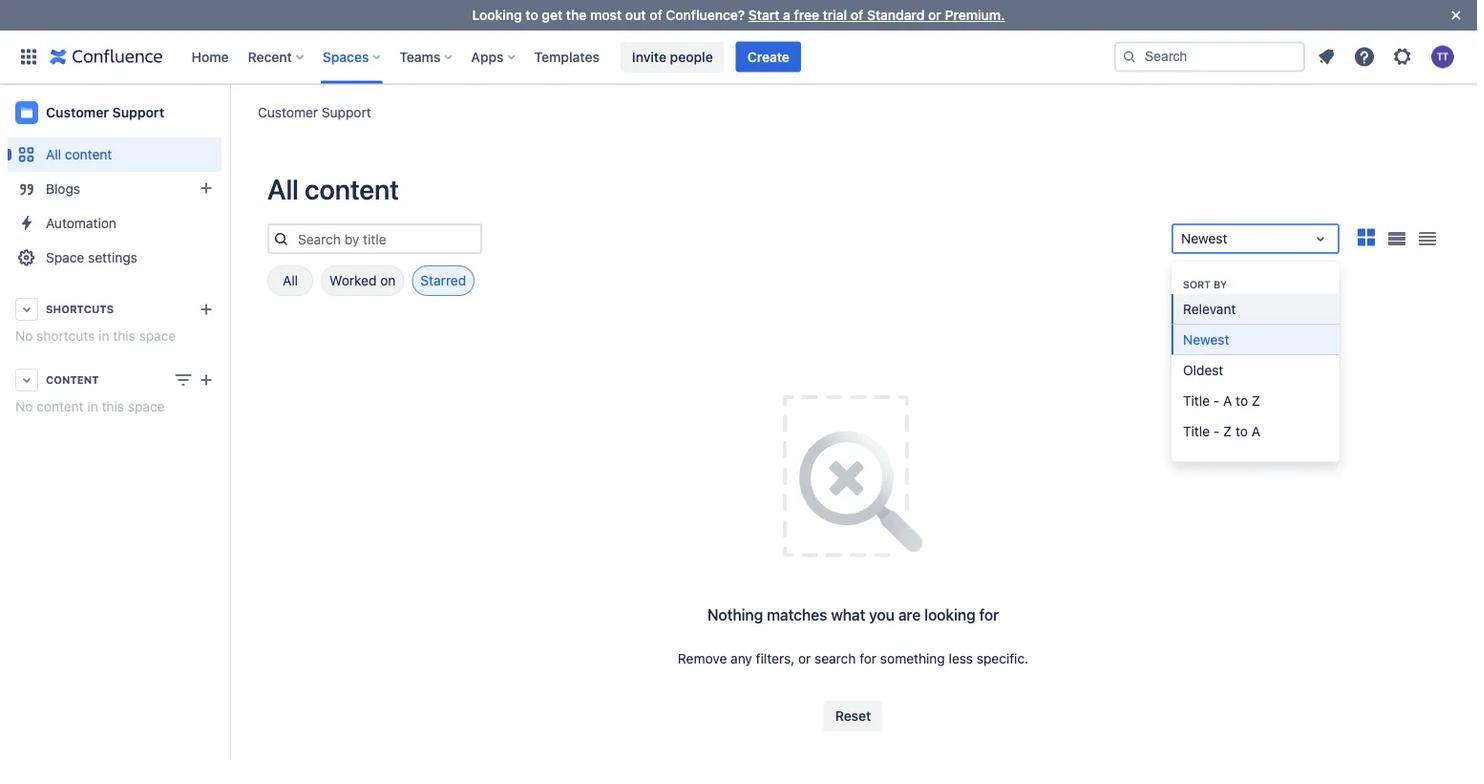 Task type: describe. For each thing, give the bounding box(es) containing it.
starred button
[[412, 265, 475, 296]]

title for title - z to a
[[1183, 423, 1210, 439]]

0 vertical spatial newest
[[1181, 231, 1228, 246]]

shortcuts
[[46, 303, 114, 316]]

help icon image
[[1353, 45, 1376, 68]]

settings icon image
[[1391, 45, 1414, 68]]

1 horizontal spatial customer support link
[[258, 103, 371, 122]]

starred
[[421, 273, 466, 288]]

standard
[[867, 7, 925, 23]]

support inside space element
[[112, 105, 164, 120]]

in for content
[[87, 399, 98, 414]]

1 vertical spatial newest
[[1183, 331, 1229, 347]]

customer support inside space element
[[46, 105, 164, 120]]

search image
[[1122, 49, 1137, 64]]

people
[[670, 49, 713, 64]]

remove any filters, or search for something less specific.
[[678, 651, 1029, 667]]

invite people
[[632, 49, 713, 64]]

most
[[590, 7, 622, 23]]

1 of from the left
[[650, 7, 662, 23]]

specific.
[[977, 651, 1029, 667]]

create
[[747, 49, 790, 64]]

space
[[46, 250, 84, 265]]

open image
[[1309, 227, 1332, 250]]

no for no shortcuts in this space
[[15, 328, 33, 344]]

what
[[831, 606, 866, 624]]

in for shortcuts
[[99, 328, 109, 344]]

space settings
[[46, 250, 137, 265]]

looking
[[472, 7, 522, 23]]

global element
[[11, 30, 1111, 84]]

content inside all content link
[[65, 147, 112, 162]]

list image
[[1388, 232, 1406, 245]]

create a page image
[[195, 369, 218, 392]]

space element
[[0, 84, 229, 760]]

looking to get the most out of confluence? start a free trial of standard or premium.
[[472, 7, 1005, 23]]

this for shortcuts
[[113, 328, 135, 344]]

collapse sidebar image
[[208, 94, 250, 132]]

this for content
[[102, 399, 124, 414]]

- for a
[[1214, 393, 1220, 408]]

1 support from the left
[[322, 104, 371, 120]]

title - a to z
[[1183, 393, 1261, 408]]

space for no shortcuts in this space
[[139, 328, 176, 344]]

confluence?
[[666, 7, 745, 23]]

search
[[815, 651, 856, 667]]

banner containing home
[[0, 30, 1477, 84]]

- for z
[[1214, 423, 1220, 439]]

worked on
[[329, 273, 396, 288]]

change view image
[[172, 369, 195, 392]]

less
[[949, 651, 973, 667]]

are
[[899, 606, 921, 624]]

compact list image
[[1416, 227, 1439, 250]]

0 horizontal spatial or
[[798, 651, 811, 667]]

to for title - z to a
[[1236, 423, 1248, 439]]

teams button
[[394, 42, 460, 72]]

relevant
[[1183, 301, 1236, 317]]

apps
[[471, 49, 504, 64]]

start a free trial of standard or premium. link
[[749, 7, 1005, 23]]

2 of from the left
[[851, 7, 864, 23]]

spaces
[[323, 49, 369, 64]]

apps button
[[465, 42, 523, 72]]

blogs
[[46, 181, 80, 197]]

home
[[191, 49, 229, 64]]

Search field
[[1114, 42, 1305, 72]]

no for no content in this space
[[15, 399, 33, 414]]

space settings link
[[8, 241, 222, 275]]

content
[[46, 374, 99, 386]]

to for title - a to z
[[1236, 393, 1248, 408]]

invite people button
[[621, 42, 725, 72]]

1 horizontal spatial z
[[1252, 393, 1261, 408]]

1 horizontal spatial a
[[1252, 423, 1261, 439]]

get
[[542, 7, 563, 23]]

automation link
[[8, 206, 222, 241]]

shortcuts
[[36, 328, 95, 344]]

0 horizontal spatial customer support link
[[8, 94, 222, 132]]



Task type: locate. For each thing, give the bounding box(es) containing it.
add shortcut image
[[195, 298, 218, 321]]

z
[[1252, 393, 1261, 408], [1223, 423, 1232, 439]]

0 horizontal spatial all content
[[46, 147, 112, 162]]

automation
[[46, 215, 116, 231]]

confluence image
[[50, 45, 163, 68], [50, 45, 163, 68]]

a
[[1223, 393, 1232, 408], [1252, 423, 1261, 439]]

0 vertical spatial a
[[1223, 393, 1232, 408]]

0 vertical spatial or
[[928, 7, 941, 23]]

filters,
[[756, 651, 795, 667]]

customer up all content link
[[46, 105, 109, 120]]

customer support
[[258, 104, 371, 120], [46, 105, 164, 120]]

space for no content in this space
[[128, 399, 165, 414]]

worked on button
[[321, 265, 404, 296]]

z up title - z to a
[[1252, 393, 1261, 408]]

newest up sort by
[[1181, 231, 1228, 246]]

matches
[[767, 606, 827, 624]]

home link
[[186, 42, 235, 72]]

on
[[380, 273, 396, 288]]

out
[[625, 7, 646, 23]]

all button
[[267, 265, 313, 296]]

all
[[46, 147, 61, 162], [267, 173, 299, 205], [283, 273, 298, 288]]

1 horizontal spatial in
[[99, 328, 109, 344]]

Search by title field
[[292, 225, 480, 252]]

0 vertical spatial in
[[99, 328, 109, 344]]

templates link
[[529, 42, 605, 72]]

appswitcher icon image
[[17, 45, 40, 68]]

2 vertical spatial all
[[283, 273, 298, 288]]

customer support down spaces
[[258, 104, 371, 120]]

for right looking
[[979, 606, 999, 624]]

all left worked
[[283, 273, 298, 288]]

or right standard
[[928, 7, 941, 23]]

1 horizontal spatial support
[[322, 104, 371, 120]]

0 vertical spatial for
[[979, 606, 999, 624]]

cards image
[[1355, 226, 1378, 249]]

1 no from the top
[[15, 328, 33, 344]]

0 vertical spatial space
[[139, 328, 176, 344]]

1 horizontal spatial all content
[[267, 173, 399, 205]]

1 vertical spatial no
[[15, 399, 33, 414]]

in
[[99, 328, 109, 344], [87, 399, 98, 414]]

all content
[[46, 147, 112, 162], [267, 173, 399, 205]]

0 vertical spatial title
[[1183, 393, 1210, 408]]

customer support link
[[8, 94, 222, 132], [258, 103, 371, 122]]

1 vertical spatial -
[[1214, 423, 1220, 439]]

1 horizontal spatial of
[[851, 7, 864, 23]]

1 vertical spatial space
[[128, 399, 165, 414]]

notification icon image
[[1315, 45, 1338, 68]]

title for title - a to z
[[1183, 393, 1210, 408]]

0 vertical spatial this
[[113, 328, 135, 344]]

to down title - a to z
[[1236, 423, 1248, 439]]

sort by
[[1183, 278, 1227, 290]]

1 horizontal spatial customer
[[258, 104, 318, 120]]

a down title - a to z
[[1252, 423, 1261, 439]]

1 vertical spatial all
[[267, 173, 299, 205]]

or right filters,
[[798, 651, 811, 667]]

title down oldest
[[1183, 393, 1210, 408]]

no content in this space
[[15, 399, 165, 414]]

trial
[[823, 7, 847, 23]]

0 vertical spatial no
[[15, 328, 33, 344]]

1 vertical spatial or
[[798, 651, 811, 667]]

space down shortcuts dropdown button
[[139, 328, 176, 344]]

your profile and preferences image
[[1432, 45, 1454, 68]]

shortcuts button
[[8, 292, 222, 327]]

for
[[979, 606, 999, 624], [860, 651, 877, 667]]

title - z to a
[[1183, 423, 1261, 439]]

looking
[[925, 606, 976, 624]]

0 horizontal spatial customer
[[46, 105, 109, 120]]

of
[[650, 7, 662, 23], [851, 7, 864, 23]]

create a blog image
[[195, 177, 218, 200]]

templates
[[534, 49, 600, 64]]

0 horizontal spatial in
[[87, 399, 98, 414]]

1 vertical spatial this
[[102, 399, 124, 414]]

in down shortcuts dropdown button
[[99, 328, 109, 344]]

to
[[526, 7, 538, 23], [1236, 393, 1248, 408], [1236, 423, 1248, 439]]

nothing
[[708, 606, 763, 624]]

all content inside space element
[[46, 147, 112, 162]]

spaces button
[[317, 42, 388, 72]]

support down spaces
[[322, 104, 371, 120]]

1 title from the top
[[1183, 393, 1210, 408]]

you
[[869, 606, 895, 624]]

oldest
[[1183, 362, 1224, 378]]

of right trial
[[851, 7, 864, 23]]

0 horizontal spatial z
[[1223, 423, 1232, 439]]

customer inside space element
[[46, 105, 109, 120]]

no shortcuts in this space
[[15, 328, 176, 344]]

content down content
[[36, 399, 84, 414]]

of right "out"
[[650, 7, 662, 23]]

0 vertical spatial all
[[46, 147, 61, 162]]

1 horizontal spatial for
[[979, 606, 999, 624]]

z down title - a to z
[[1223, 423, 1232, 439]]

2 vertical spatial to
[[1236, 423, 1248, 439]]

0 horizontal spatial customer support
[[46, 105, 164, 120]]

None text field
[[1181, 229, 1185, 248]]

0 vertical spatial all content
[[46, 147, 112, 162]]

support
[[322, 104, 371, 120], [112, 105, 164, 120]]

or
[[928, 7, 941, 23], [798, 651, 811, 667]]

no left shortcuts
[[15, 328, 33, 344]]

1 vertical spatial all content
[[267, 173, 399, 205]]

2 title from the top
[[1183, 423, 1210, 439]]

1 vertical spatial z
[[1223, 423, 1232, 439]]

newest
[[1181, 231, 1228, 246], [1183, 331, 1229, 347]]

invite
[[632, 49, 667, 64]]

a up title - z to a
[[1223, 393, 1232, 408]]

title down title - a to z
[[1183, 423, 1210, 439]]

this down shortcuts dropdown button
[[113, 328, 135, 344]]

0 horizontal spatial support
[[112, 105, 164, 120]]

1 vertical spatial content
[[305, 173, 399, 205]]

0 horizontal spatial a
[[1223, 393, 1232, 408]]

in down content
[[87, 399, 98, 414]]

free
[[794, 7, 819, 23]]

all up blogs
[[46, 147, 61, 162]]

customer support link down spaces
[[258, 103, 371, 122]]

banner
[[0, 30, 1477, 84]]

1 vertical spatial for
[[860, 651, 877, 667]]

start
[[749, 7, 780, 23]]

1 vertical spatial in
[[87, 399, 98, 414]]

all content link
[[8, 138, 222, 172]]

0 vertical spatial -
[[1214, 393, 1220, 408]]

0 horizontal spatial for
[[860, 651, 877, 667]]

all inside all content link
[[46, 147, 61, 162]]

support up all content link
[[112, 105, 164, 120]]

teams
[[400, 49, 441, 64]]

customer down recent popup button
[[258, 104, 318, 120]]

2 no from the top
[[15, 399, 33, 414]]

1 horizontal spatial customer support
[[258, 104, 371, 120]]

0 vertical spatial z
[[1252, 393, 1261, 408]]

- up title - z to a
[[1214, 393, 1220, 408]]

settings
[[88, 250, 137, 265]]

recent button
[[242, 42, 311, 72]]

this down content dropdown button
[[102, 399, 124, 414]]

newest up oldest
[[1183, 331, 1229, 347]]

customer support link up all content link
[[8, 94, 222, 132]]

1 - from the top
[[1214, 393, 1220, 408]]

1 horizontal spatial or
[[928, 7, 941, 23]]

create link
[[736, 42, 801, 72]]

title
[[1183, 393, 1210, 408], [1183, 423, 1210, 439]]

1 customer support from the left
[[258, 104, 371, 120]]

all right create a blog image
[[267, 173, 299, 205]]

no
[[15, 328, 33, 344], [15, 399, 33, 414]]

0 vertical spatial to
[[526, 7, 538, 23]]

2 customer support from the left
[[46, 105, 164, 120]]

reset
[[835, 708, 871, 724]]

all content up blogs
[[46, 147, 112, 162]]

for right "search"
[[860, 651, 877, 667]]

2 - from the top
[[1214, 423, 1220, 439]]

no down content dropdown button
[[15, 399, 33, 414]]

by
[[1214, 278, 1227, 290]]

1 vertical spatial title
[[1183, 423, 1210, 439]]

content
[[65, 147, 112, 162], [305, 173, 399, 205], [36, 399, 84, 414]]

all content up search by title field
[[267, 173, 399, 205]]

0 vertical spatial content
[[65, 147, 112, 162]]

customer
[[258, 104, 318, 120], [46, 105, 109, 120]]

space
[[139, 328, 176, 344], [128, 399, 165, 414]]

1 vertical spatial a
[[1252, 423, 1261, 439]]

to left get
[[526, 7, 538, 23]]

worked
[[329, 273, 377, 288]]

remove
[[678, 651, 727, 667]]

1 customer from the left
[[258, 104, 318, 120]]

0 horizontal spatial of
[[650, 7, 662, 23]]

space down content dropdown button
[[128, 399, 165, 414]]

sort
[[1183, 278, 1211, 290]]

to up title - z to a
[[1236, 393, 1248, 408]]

this
[[113, 328, 135, 344], [102, 399, 124, 414]]

-
[[1214, 393, 1220, 408], [1214, 423, 1220, 439]]

close image
[[1445, 4, 1468, 27]]

1 vertical spatial to
[[1236, 393, 1248, 408]]

the
[[566, 7, 587, 23]]

content button
[[8, 363, 222, 397]]

blogs link
[[8, 172, 222, 206]]

2 vertical spatial content
[[36, 399, 84, 414]]

content up blogs
[[65, 147, 112, 162]]

customer support up all content link
[[46, 105, 164, 120]]

2 support from the left
[[112, 105, 164, 120]]

reset button
[[824, 701, 883, 732]]

something
[[880, 651, 945, 667]]

premium.
[[945, 7, 1005, 23]]

any
[[731, 651, 752, 667]]

2 customer from the left
[[46, 105, 109, 120]]

- down title - a to z
[[1214, 423, 1220, 439]]

recent
[[248, 49, 292, 64]]

all inside all "button"
[[283, 273, 298, 288]]

content up search by title field
[[305, 173, 399, 205]]

a
[[783, 7, 791, 23]]

nothing matches what you are looking for
[[708, 606, 999, 624]]



Task type: vqa. For each thing, say whether or not it's contained in the screenshot.
the middle go to market sample
no



